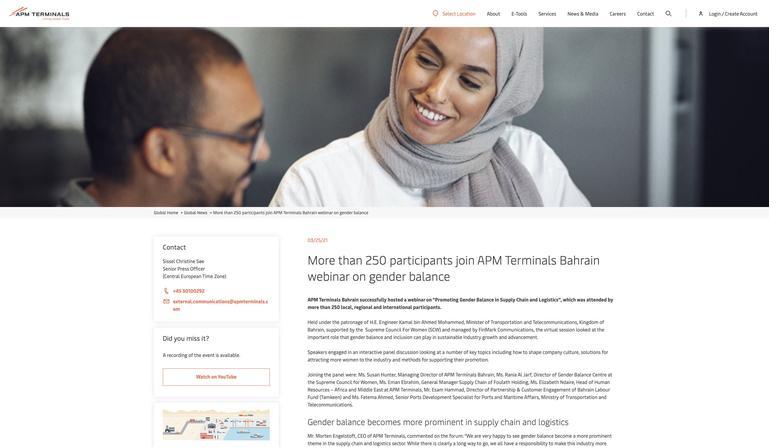 Task type: vqa. For each thing, say whether or not it's contained in the screenshot.
OVER
no



Task type: locate. For each thing, give the bounding box(es) containing it.
more up held
[[308, 304, 319, 311]]

senior down sissel
[[163, 266, 176, 272]]

hunter,
[[381, 372, 397, 378]]

culture,
[[564, 349, 580, 356]]

director up specialist
[[467, 387, 484, 393]]

0 vertical spatial council
[[386, 327, 402, 333]]

director up elizabeth
[[534, 372, 551, 378]]

partnership
[[491, 387, 516, 393]]

1 vertical spatial supply
[[336, 441, 350, 447]]

ports down partnership
[[482, 394, 493, 401]]

on
[[334, 210, 339, 216], [353, 268, 366, 284], [427, 297, 432, 303], [211, 374, 217, 381], [435, 433, 440, 440]]

2 horizontal spatial 250
[[366, 252, 387, 268]]

1 horizontal spatial industry
[[464, 334, 481, 341]]

more right global news link
[[213, 210, 223, 216]]

0 horizontal spatial chain
[[475, 379, 487, 386]]

0 horizontal spatial supply
[[459, 379, 474, 386]]

global left home in the top of the page
[[154, 210, 166, 216]]

1 vertical spatial supreme
[[316, 379, 335, 386]]

and inside mr. morten engelstoft, ceo of apm terminals, commented on the forum: "we are very happy to see gender balance become a more prominent theme in the supply chain and logistics sector. while there is clearly a long way to go, we all have a responsibility to make this industry mor
[[364, 441, 372, 447]]

& left media
[[581, 10, 584, 17]]

participants
[[242, 210, 265, 216], [390, 252, 453, 268]]

0 vertical spatial supreme
[[365, 327, 385, 333]]

careers
[[610, 10, 626, 17]]

at down kingdom
[[592, 327, 596, 333]]

1 horizontal spatial chain
[[517, 297, 529, 303]]

gender right "promoting
[[460, 297, 476, 303]]

1 horizontal spatial news
[[568, 10, 580, 17]]

communications,
[[498, 327, 535, 333]]

the right joining
[[324, 372, 331, 378]]

more down 03/25/21
[[308, 252, 335, 268]]

maritime
[[504, 394, 524, 401]]

mr. inside the 'joining the panel were: ms. susan hunter, managing director of apm terminals bahrain, ms. rania al jarf, director of gender balance centre at the supreme council for women, ms. eman ebrahim, general manager supply chain of foulath holding, ms. elizabeth ndaire, head of human resources – africa and middle east at apm terminals, mr. esam hammad, director of partnership & customer engagement of bahrain labour fund (tamkeen) and ms. fatema ahmed, senior ports development specialist for ports and maritime affairs, ministry of transportation and telecommunications.'
[[424, 387, 431, 393]]

terminals,
[[401, 387, 423, 393], [384, 433, 406, 440]]

select location
[[443, 10, 476, 17]]

of right kingdom
[[600, 319, 605, 326]]

0 vertical spatial chain
[[501, 417, 521, 428]]

0 vertical spatial is
[[216, 352, 219, 359]]

2 horizontal spatial than
[[338, 252, 363, 268]]

1 horizontal spatial global
[[184, 210, 196, 216]]

all
[[498, 441, 503, 447]]

a inside speakers engaged in an interactive panel discussion looking at a number of key topics including how to shape company culture, solutions for attracting more women to the industry and methods for supporting their promotion.
[[442, 349, 445, 356]]

0 vertical spatial chain
[[517, 297, 529, 303]]

is right event
[[216, 352, 219, 359]]

2 horizontal spatial by
[[608, 297, 613, 303]]

panel inside the 'joining the panel were: ms. susan hunter, managing director of apm terminals bahrain, ms. rania al jarf, director of gender balance centre at the supreme council for women, ms. eman ebrahim, general manager supply chain of foulath holding, ms. elizabeth ndaire, head of human resources – africa and middle east at apm terminals, mr. esam hammad, director of partnership & customer engagement of bahrain labour fund (tamkeen) and ms. fatema ahmed, senior ports development specialist for ports and maritime affairs, ministry of transportation and telecommunications.'
[[333, 372, 345, 378]]

industry down managed
[[464, 334, 481, 341]]

panel inside speakers engaged in an interactive panel discussion looking at a number of key topics including how to shape company culture, solutions for attracting more women to the industry and methods for supporting their promotion.
[[383, 349, 395, 356]]

0 horizontal spatial 250
[[234, 210, 241, 216]]

fatema
[[361, 394, 377, 401]]

of left foulath
[[488, 379, 493, 386]]

1 ports from the left
[[410, 394, 422, 401]]

of right recording
[[189, 352, 193, 359]]

panel left discussion
[[383, 349, 395, 356]]

1 vertical spatial prominent
[[590, 433, 612, 440]]

1 horizontal spatial transportation
[[566, 394, 598, 401]]

industry inside mr. morten engelstoft, ceo of apm terminals, commented on the forum: "we are very happy to see gender balance become a more prominent theme in the supply chain and logistics sector. while there is clearly a long way to go, we all have a responsibility to make this industry mor
[[577, 441, 594, 447]]

role
[[331, 334, 339, 341]]

global right home in the top of the page
[[184, 210, 196, 216]]

bahrain, inside the 'joining the panel were: ms. susan hunter, managing director of apm terminals bahrain, ms. rania al jarf, director of gender balance centre at the supreme council for women, ms. eman ebrahim, general manager supply chain of foulath holding, ms. elizabeth ndaire, head of human resources – africa and middle east at apm terminals, mr. esam hammad, director of partnership & customer engagement of bahrain labour fund (tamkeen) and ms. fatema ahmed, senior ports development specialist for ports and maritime affairs, ministry of transportation and telecommunications.'
[[478, 372, 495, 378]]

1 vertical spatial news
[[197, 210, 207, 216]]

1 vertical spatial join
[[456, 252, 475, 268]]

e-tools button
[[512, 0, 527, 27]]

a
[[404, 297, 407, 303], [442, 349, 445, 356], [573, 433, 576, 440], [453, 441, 456, 447], [515, 441, 518, 447]]

/
[[722, 10, 724, 17]]

1 horizontal spatial council
[[386, 327, 402, 333]]

& inside dropdown button
[[581, 10, 584, 17]]

"promoting
[[433, 297, 459, 303]]

0 vertical spatial join
[[266, 210, 273, 216]]

the down interactive
[[365, 357, 373, 363]]

balance inside the 'joining the panel were: ms. susan hunter, managing director of apm terminals bahrain, ms. rania al jarf, director of gender balance centre at the supreme council for women, ms. eman ebrahim, general manager supply chain of foulath holding, ms. elizabeth ndaire, head of human resources – africa and middle east at apm terminals, mr. esam hammad, director of partnership & customer engagement of bahrain labour fund (tamkeen) and ms. fatema ahmed, senior ports development specialist for ports and maritime affairs, ministry of transportation and telecommunications.'
[[575, 372, 592, 378]]

is right there
[[433, 441, 437, 447]]

bahrain, inside held under the patronage of h.e. engineer kamal bin ahmed mohammed, minister of transportation and telecommunications, kingdom of bahrain, supported by the  supreme council for women (scw) and managed by finmark communications, the virtual session looked at the important role that gender balance and inclusion can play in sustainable industry growth and advancement.
[[308, 327, 325, 333]]

news
[[568, 10, 580, 17], [197, 210, 207, 216]]

1 vertical spatial 250
[[366, 252, 387, 268]]

by down 'minister'
[[473, 327, 478, 333]]

senior inside sissel christine søe senior press officer (central european time zone)
[[163, 266, 176, 272]]

webinar inside the apm terminals bahrain successfully hosted a webinar on "promoting gender balance in supply chain and logistics", which was attended by more than 250 local, regional and international participants.
[[408, 297, 425, 303]]

1 horizontal spatial panel
[[383, 349, 395, 356]]

senior right ahmed,
[[396, 394, 409, 401]]

1 horizontal spatial ports
[[482, 394, 493, 401]]

0 vertical spatial than
[[224, 210, 233, 216]]

and down ceo
[[364, 441, 372, 447]]

at
[[592, 327, 596, 333], [437, 349, 441, 356], [608, 372, 612, 378], [384, 387, 389, 393]]

bahrain inside more than 250 participants join apm terminals bahrain webinar on gender balance
[[560, 252, 600, 268]]

1 vertical spatial terminals,
[[384, 433, 406, 440]]

0 horizontal spatial transportation
[[491, 319, 523, 326]]

industry down interactive
[[374, 357, 391, 363]]

0 vertical spatial panel
[[383, 349, 395, 356]]

to left see
[[507, 433, 512, 440]]

director up general
[[421, 372, 438, 378]]

in inside the apm terminals bahrain successfully hosted a webinar on "promoting gender balance in supply chain and logistics", which was attended by more than 250 local, regional and international participants.
[[495, 297, 499, 303]]

1 horizontal spatial bahrain,
[[478, 372, 495, 378]]

industry for and
[[577, 441, 594, 447]]

30100292
[[182, 288, 205, 295]]

0 horizontal spatial >
[[181, 210, 183, 216]]

more inside the apm terminals bahrain successfully hosted a webinar on "promoting gender balance in supply chain and logistics", which was attended by more than 250 local, regional and international participants.
[[308, 304, 319, 311]]

to left make at the right of page
[[549, 441, 554, 447]]

1 horizontal spatial contact
[[638, 10, 654, 17]]

1 horizontal spatial chain
[[501, 417, 521, 428]]

east
[[374, 387, 383, 393]]

key
[[470, 349, 477, 356]]

webinar
[[318, 210, 333, 216], [308, 268, 350, 284], [408, 297, 425, 303]]

1 horizontal spatial join
[[456, 252, 475, 268]]

council down the engineer
[[386, 327, 402, 333]]

logistics up become
[[539, 417, 569, 428]]

and down discussion
[[393, 357, 401, 363]]

logistics left sector. at bottom
[[373, 441, 391, 447]]

balance up 'minister'
[[477, 297, 494, 303]]

mr. down general
[[424, 387, 431, 393]]

by inside the apm terminals bahrain successfully hosted a webinar on "promoting gender balance in supply chain and logistics", which was attended by more than 250 local, regional and international participants.
[[608, 297, 613, 303]]

2 vertical spatial webinar
[[408, 297, 425, 303]]

0 horizontal spatial supreme
[[316, 379, 335, 386]]

2 vertical spatial than
[[320, 304, 331, 311]]

ms. up customer
[[531, 379, 538, 386]]

1 horizontal spatial senior
[[396, 394, 409, 401]]

eman
[[388, 379, 400, 386]]

customer
[[522, 387, 543, 393]]

+45 30100292 link
[[163, 288, 270, 295]]

0 vertical spatial transportation
[[491, 319, 523, 326]]

1 horizontal spatial supreme
[[365, 327, 385, 333]]

chain
[[517, 297, 529, 303], [475, 379, 487, 386]]

engagement
[[544, 387, 571, 393]]

1 vertical spatial is
[[433, 441, 437, 447]]

1 horizontal spatial director
[[467, 387, 484, 393]]

resources
[[308, 387, 330, 393]]

0 horizontal spatial council
[[337, 379, 352, 386]]

supply
[[474, 417, 499, 428], [336, 441, 350, 447]]

bahrain, up foulath
[[478, 372, 495, 378]]

is inside mr. morten engelstoft, ceo of apm terminals, commented on the forum: "we are very happy to see gender balance become a more prominent theme in the supply chain and logistics sector. while there is clearly a long way to go, we all have a responsibility to make this industry mor
[[433, 441, 437, 447]]

sissel
[[163, 258, 175, 265]]

external.communications@apmterminals.c
[[173, 298, 268, 305]]

0 vertical spatial senior
[[163, 266, 176, 272]]

login / create account link
[[698, 0, 758, 27]]

0 vertical spatial prominent
[[425, 417, 464, 428]]

e-tools
[[512, 10, 527, 17]]

al
[[518, 372, 522, 378]]

a inside the apm terminals bahrain successfully hosted a webinar on "promoting gender balance in supply chain and logistics", which was attended by more than 250 local, regional and international participants.
[[404, 297, 407, 303]]

and
[[530, 297, 538, 303], [374, 304, 382, 311], [524, 319, 532, 326], [442, 327, 450, 333], [384, 334, 392, 341], [499, 334, 507, 341], [393, 357, 401, 363], [349, 387, 357, 393], [343, 394, 351, 401], [495, 394, 503, 401], [599, 394, 607, 401], [523, 417, 537, 428], [364, 441, 372, 447]]

> right home in the top of the page
[[181, 210, 183, 216]]

more inside speakers engaged in an interactive panel discussion looking at a number of key topics including how to shape company culture, solutions for attracting more women to the industry and methods for supporting their promotion.
[[330, 357, 342, 363]]

was
[[577, 297, 586, 303]]

prominent
[[425, 417, 464, 428], [590, 433, 612, 440]]

balance inside more than 250 participants join apm terminals bahrain webinar on gender balance
[[409, 268, 450, 284]]

transportation inside held under the patronage of h.e. engineer kamal bin ahmed mohammed, minister of transportation and telecommunications, kingdom of bahrain, supported by the  supreme council for women (scw) and managed by finmark communications, the virtual session looked at the important role that gender balance and inclusion can play in sustainable industry growth and advancement.
[[491, 319, 523, 326]]

supply up the very
[[474, 417, 499, 428]]

1 vertical spatial contact
[[163, 243, 186, 252]]

a right hosted
[[404, 297, 407, 303]]

gender
[[340, 210, 353, 216], [369, 268, 406, 284], [350, 334, 365, 341], [521, 433, 536, 440]]

transportation down head
[[566, 394, 598, 401]]

supply down engelstoft,
[[336, 441, 350, 447]]

1 horizontal spatial gender
[[460, 297, 476, 303]]

1 horizontal spatial more
[[308, 252, 335, 268]]

0 horizontal spatial balance
[[477, 297, 494, 303]]

africa
[[335, 387, 347, 393]]

ms. up foulath
[[497, 372, 504, 378]]

0 horizontal spatial panel
[[333, 372, 345, 378]]

their
[[454, 357, 464, 363]]

mr. morten engelstoft, ceo of apm terminals, commented on the forum: "we are very happy to see gender balance become a more prominent theme in the supply chain and logistics sector. while there is clearly a long way to go, we all have a responsibility to make this industry mor
[[308, 433, 612, 448]]

a right 'have'
[[515, 441, 518, 447]]

ahmed
[[422, 319, 437, 326]]

1 vertical spatial logistics
[[373, 441, 391, 447]]

and down 'labour'
[[599, 394, 607, 401]]

bahrain, up important
[[308, 327, 325, 333]]

there
[[421, 441, 432, 447]]

and down africa
[[343, 394, 351, 401]]

0 horizontal spatial logistics
[[373, 441, 391, 447]]

> right global news link
[[210, 210, 212, 216]]

chain down ceo
[[352, 441, 363, 447]]

supreme down h.e.
[[365, 327, 385, 333]]

1 vertical spatial gender
[[558, 372, 573, 378]]

250
[[234, 210, 241, 216], [366, 252, 387, 268], [332, 304, 340, 311]]

play
[[423, 334, 432, 341]]

women
[[343, 357, 359, 363]]

1 vertical spatial transportation
[[566, 394, 598, 401]]

in inside speakers engaged in an interactive panel discussion looking at a number of key topics including how to shape company culture, solutions for attracting more women to the industry and methods for supporting their promotion.
[[348, 349, 352, 356]]

a up supporting
[[442, 349, 445, 356]]

1 vertical spatial balance
[[575, 372, 592, 378]]

2 > from the left
[[210, 210, 212, 216]]

supreme inside held under the patronage of h.e. engineer kamal bin ahmed mohammed, minister of transportation and telecommunications, kingdom of bahrain, supported by the  supreme council for women (scw) and managed by finmark communications, the virtual session looked at the important role that gender balance and inclusion can play in sustainable industry growth and advancement.
[[365, 327, 385, 333]]

0 vertical spatial bahrain,
[[308, 327, 325, 333]]

contact right the careers dropdown button
[[638, 10, 654, 17]]

ms.
[[358, 372, 366, 378], [497, 372, 504, 378], [380, 379, 387, 386], [531, 379, 538, 386], [352, 394, 360, 401]]

join inside more than 250 participants join apm terminals bahrain webinar on gender balance
[[456, 252, 475, 268]]

the left virtual
[[536, 327, 543, 333]]

chain up see
[[501, 417, 521, 428]]

0 vertical spatial logistics
[[539, 417, 569, 428]]

on inside mr. morten engelstoft, ceo of apm terminals, commented on the forum: "we are very happy to see gender balance become a more prominent theme in the supply chain and logistics sector. while there is clearly a long way to go, we all have a responsibility to make this industry mor
[[435, 433, 440, 440]]

0 vertical spatial supply
[[500, 297, 516, 303]]

than inside the apm terminals bahrain successfully hosted a webinar on "promoting gender balance in supply chain and logistics", which was attended by more than 250 local, regional and international participants.
[[320, 304, 331, 311]]

a
[[163, 352, 166, 359]]

on inside more than 250 participants join apm terminals bahrain webinar on gender balance
[[353, 268, 366, 284]]

terminals, down the "ebrahim,"
[[401, 387, 423, 393]]

webinar inside more than 250 participants join apm terminals bahrain webinar on gender balance
[[308, 268, 350, 284]]

christine
[[176, 258, 195, 265]]

ports down the "ebrahim,"
[[410, 394, 422, 401]]

1 vertical spatial participants
[[390, 252, 453, 268]]

holding,
[[512, 379, 530, 386]]

0 vertical spatial contact
[[638, 10, 654, 17]]

industry inside held under the patronage of h.e. engineer kamal bin ahmed mohammed, minister of transportation and telecommunications, kingdom of bahrain, supported by the  supreme council for women (scw) and managed by finmark communications, the virtual session looked at the important role that gender balance and inclusion can play in sustainable industry growth and advancement.
[[464, 334, 481, 341]]

global home link
[[154, 210, 178, 216]]

2 horizontal spatial industry
[[577, 441, 594, 447]]

1 vertical spatial chain
[[352, 441, 363, 447]]

become
[[555, 433, 572, 440]]

1 horizontal spatial 250
[[332, 304, 340, 311]]

of up manager
[[439, 372, 444, 378]]

council
[[386, 327, 402, 333], [337, 379, 352, 386]]

miss
[[186, 334, 200, 343]]

supreme up –
[[316, 379, 335, 386]]

chain inside the 'joining the panel were: ms. susan hunter, managing director of apm terminals bahrain, ms. rania al jarf, director of gender balance centre at the supreme council for women, ms. eman ebrahim, general manager supply chain of foulath holding, ms. elizabeth ndaire, head of human resources – africa and middle east at apm terminals, mr. esam hammad, director of partnership & customer engagement of bahrain labour fund (tamkeen) and ms. fatema ahmed, senior ports development specialist for ports and maritime affairs, ministry of transportation and telecommunications.'
[[475, 379, 487, 386]]

news right home in the top of the page
[[197, 210, 207, 216]]

210325 bahrain webinar image
[[0, 27, 769, 207]]

2 vertical spatial 250
[[332, 304, 340, 311]]

0 horizontal spatial join
[[266, 210, 273, 216]]

industry
[[464, 334, 481, 341], [374, 357, 391, 363], [577, 441, 594, 447]]

director
[[421, 372, 438, 378], [534, 372, 551, 378], [467, 387, 484, 393]]

more up commented
[[403, 417, 423, 428]]

sissel christine søe senior press officer (central european time zone)
[[163, 258, 226, 280]]

terminals inside more than 250 participants join apm terminals bahrain webinar on gender balance
[[505, 252, 557, 268]]

bahrain inside the 'joining the panel were: ms. susan hunter, managing director of apm terminals bahrain, ms. rania al jarf, director of gender balance centre at the supreme council for women, ms. eman ebrahim, general manager supply chain of foulath holding, ms. elizabeth ndaire, head of human resources – africa and middle east at apm terminals, mr. esam hammad, director of partnership & customer engagement of bahrain labour fund (tamkeen) and ms. fatema ahmed, senior ports development specialist for ports and maritime affairs, ministry of transportation and telecommunications.'
[[578, 387, 594, 393]]

0 horizontal spatial mr.
[[308, 433, 315, 440]]

0 horizontal spatial &
[[517, 387, 521, 393]]

2 horizontal spatial gender
[[558, 372, 573, 378]]

available.
[[220, 352, 240, 359]]

0 vertical spatial supply
[[474, 417, 499, 428]]

bahrain
[[303, 210, 317, 216], [560, 252, 600, 268], [342, 297, 359, 303], [578, 387, 594, 393]]

2 vertical spatial industry
[[577, 441, 594, 447]]

long
[[457, 441, 467, 447]]

1 horizontal spatial logistics
[[539, 417, 569, 428]]

& inside the 'joining the panel were: ms. susan hunter, managing director of apm terminals bahrain, ms. rania al jarf, director of gender balance centre at the supreme council for women, ms. eman ebrahim, general manager supply chain of foulath holding, ms. elizabeth ndaire, head of human resources – africa and middle east at apm terminals, mr. esam hammad, director of partnership & customer engagement of bahrain labour fund (tamkeen) and ms. fatema ahmed, senior ports development specialist for ports and maritime affairs, ministry of transportation and telecommunications.'
[[517, 387, 521, 393]]

careers button
[[610, 0, 626, 27]]

chain left foulath
[[475, 379, 487, 386]]

foulath
[[494, 379, 511, 386]]

transportation inside the 'joining the panel were: ms. susan hunter, managing director of apm terminals bahrain, ms. rania al jarf, director of gender balance centre at the supreme council for women, ms. eman ebrahim, general manager supply chain of foulath holding, ms. elizabeth ndaire, head of human resources – africa and middle east at apm terminals, mr. esam hammad, director of partnership & customer engagement of bahrain labour fund (tamkeen) and ms. fatema ahmed, senior ports development specialist for ports and maritime affairs, ministry of transportation and telecommunications.'
[[566, 394, 598, 401]]

of inside speakers engaged in an interactive panel discussion looking at a number of key topics including how to shape company culture, solutions for attracting more women to the industry and methods for supporting their promotion.
[[464, 349, 469, 356]]

apm inside mr. morten engelstoft, ceo of apm terminals, commented on the forum: "we are very happy to see gender balance become a more prominent theme in the supply chain and logistics sector. while there is clearly a long way to go, we all have a responsibility to make this industry mor
[[373, 433, 383, 440]]

ports
[[410, 394, 422, 401], [482, 394, 493, 401]]

250 inside more than 250 participants join apm terminals bahrain webinar on gender balance
[[366, 252, 387, 268]]

contact button
[[638, 0, 654, 27]]

1 horizontal spatial &
[[581, 10, 584, 17]]

0 horizontal spatial is
[[216, 352, 219, 359]]

1 vertical spatial chain
[[475, 379, 487, 386]]

balance inside held under the patronage of h.e. engineer kamal bin ahmed mohammed, minister of transportation and telecommunications, kingdom of bahrain, supported by the  supreme council for women (scw) and managed by finmark communications, the virtual session looked at the important role that gender balance and inclusion can play in sustainable industry growth and advancement.
[[366, 334, 383, 341]]

the left event
[[194, 352, 201, 359]]

ceo
[[358, 433, 366, 440]]

of left key
[[464, 349, 469, 356]]

1 vertical spatial &
[[517, 387, 521, 393]]

affairs,
[[525, 394, 540, 401]]

council up africa
[[337, 379, 352, 386]]

chain left 'logistics",'
[[517, 297, 529, 303]]

more down engaged
[[330, 357, 342, 363]]

by down patronage
[[350, 327, 355, 333]]

0 vertical spatial balance
[[477, 297, 494, 303]]

1 horizontal spatial supply
[[500, 297, 516, 303]]

0 horizontal spatial senior
[[163, 266, 176, 272]]

more inside more than 250 participants join apm terminals bahrain webinar on gender balance
[[308, 252, 335, 268]]

0 horizontal spatial global
[[154, 210, 166, 216]]

1 vertical spatial mr.
[[308, 433, 315, 440]]

1 vertical spatial panel
[[333, 372, 345, 378]]

0 horizontal spatial gender
[[308, 417, 334, 428]]

0 horizontal spatial chain
[[352, 441, 363, 447]]

this
[[568, 441, 576, 447]]

tools
[[516, 10, 527, 17]]

of right ceo
[[367, 433, 372, 440]]

>
[[181, 210, 183, 216], [210, 210, 212, 216]]

terminals, up sector. at bottom
[[384, 433, 406, 440]]

responsibility
[[519, 441, 548, 447]]

0 vertical spatial mr.
[[424, 387, 431, 393]]

you
[[174, 334, 185, 343]]

the
[[333, 319, 340, 326], [536, 327, 543, 333], [597, 327, 605, 333], [194, 352, 201, 359], [365, 357, 373, 363], [324, 372, 331, 378], [308, 379, 315, 386], [441, 433, 448, 440], [328, 441, 335, 447]]

0 vertical spatial more
[[213, 210, 223, 216]]

mr.
[[424, 387, 431, 393], [308, 433, 315, 440]]

transportation up communications,
[[491, 319, 523, 326]]

kamal
[[399, 319, 413, 326]]

mr. up theme
[[308, 433, 315, 440]]

women,
[[361, 379, 378, 386]]

0 horizontal spatial bahrain,
[[308, 327, 325, 333]]

1 vertical spatial bahrain,
[[478, 372, 495, 378]]

of
[[364, 319, 369, 326], [485, 319, 490, 326], [600, 319, 605, 326], [464, 349, 469, 356], [189, 352, 193, 359], [439, 372, 444, 378], [552, 372, 557, 378], [488, 379, 493, 386], [589, 379, 594, 386], [485, 387, 490, 393], [572, 387, 577, 393], [560, 394, 565, 401], [367, 433, 372, 440]]

1 vertical spatial supply
[[459, 379, 474, 386]]

at up ahmed,
[[384, 387, 389, 393]]

0 vertical spatial terminals,
[[401, 387, 423, 393]]

1 horizontal spatial prominent
[[590, 433, 612, 440]]

balance up head
[[575, 372, 592, 378]]

global news link
[[184, 210, 207, 216]]

news left media
[[568, 10, 580, 17]]

human
[[595, 379, 610, 386]]

apm inside more than 250 participants join apm terminals bahrain webinar on gender balance
[[478, 252, 503, 268]]

by right attended
[[608, 297, 613, 303]]

1 horizontal spatial >
[[210, 210, 212, 216]]

supply inside the 'joining the panel were: ms. susan hunter, managing director of apm terminals bahrain, ms. rania al jarf, director of gender balance centre at the supreme council for women, ms. eman ebrahim, general manager supply chain of foulath holding, ms. elizabeth ndaire, head of human resources – africa and middle east at apm terminals, mr. esam hammad, director of partnership & customer engagement of bahrain labour fund (tamkeen) and ms. fatema ahmed, senior ports development specialist for ports and maritime affairs, ministry of transportation and telecommunications.'
[[459, 379, 474, 386]]

1 vertical spatial council
[[337, 379, 352, 386]]

of left partnership
[[485, 387, 490, 393]]

gender inside the apm terminals bahrain successfully hosted a webinar on "promoting gender balance in supply chain and logistics", which was attended by more than 250 local, regional and international participants.
[[460, 297, 476, 303]]

1 vertical spatial industry
[[374, 357, 391, 363]]

on inside the apm terminals bahrain successfully hosted a webinar on "promoting gender balance in supply chain and logistics", which was attended by more than 250 local, regional and international participants.
[[427, 297, 432, 303]]

ms. up east
[[380, 379, 387, 386]]

for down were:
[[354, 379, 360, 386]]

gender
[[460, 297, 476, 303], [558, 372, 573, 378], [308, 417, 334, 428]]

time
[[203, 273, 213, 280]]



Task type: describe. For each thing, give the bounding box(es) containing it.
external.communications@apmterminals.c om link
[[163, 298, 270, 313]]

0 horizontal spatial more
[[213, 210, 223, 216]]

susan
[[367, 372, 380, 378]]

joining
[[308, 372, 323, 378]]

of right head
[[589, 379, 594, 386]]

the down morten
[[328, 441, 335, 447]]

see
[[513, 433, 520, 440]]

way
[[468, 441, 476, 447]]

of down ndaire,
[[572, 387, 577, 393]]

successfully
[[360, 297, 387, 303]]

did
[[163, 334, 173, 343]]

at right the centre
[[608, 372, 612, 378]]

kingdom
[[580, 319, 599, 326]]

and right africa
[[349, 387, 357, 393]]

looking
[[420, 349, 436, 356]]

of up elizabeth
[[552, 372, 557, 378]]

(scw)
[[429, 327, 441, 333]]

0 horizontal spatial prominent
[[425, 417, 464, 428]]

about
[[487, 10, 500, 17]]

more inside mr. morten engelstoft, ceo of apm terminals, commented on the forum: "we are very happy to see gender balance become a more prominent theme in the supply chain and logistics sector. while there is clearly a long way to go, we all have a responsibility to make this industry mor
[[577, 433, 588, 440]]

than inside more than 250 participants join apm terminals bahrain webinar on gender balance
[[338, 252, 363, 268]]

while
[[407, 441, 420, 447]]

container terminal illustration image
[[163, 410, 270, 441]]

the inside speakers engaged in an interactive panel discussion looking at a number of key topics including how to shape company culture, solutions for attracting more women to the industry and methods for supporting their promotion.
[[365, 357, 373, 363]]

attended
[[587, 297, 607, 303]]

esam
[[432, 387, 444, 393]]

which
[[563, 297, 576, 303]]

and up "sustainable"
[[442, 327, 450, 333]]

have
[[504, 441, 514, 447]]

make
[[555, 441, 566, 447]]

and up responsibility
[[523, 417, 537, 428]]

news inside dropdown button
[[568, 10, 580, 17]]

and up communications,
[[524, 319, 532, 326]]

mr. inside mr. morten engelstoft, ceo of apm terminals, commented on the forum: "we are very happy to see gender balance become a more prominent theme in the supply chain and logistics sector. while there is clearly a long way to go, we all have a responsibility to make this industry mor
[[308, 433, 315, 440]]

elizabeth
[[539, 379, 559, 386]]

council inside held under the patronage of h.e. engineer kamal bin ahmed mohammed, minister of transportation and telecommunications, kingdom of bahrain, supported by the  supreme council for women (scw) and managed by finmark communications, the virtual session looked at the important role that gender balance and inclusion can play in sustainable industry growth and advancement.
[[386, 327, 402, 333]]

specialist
[[453, 394, 473, 401]]

1 > from the left
[[181, 210, 183, 216]]

number
[[446, 349, 463, 356]]

0 horizontal spatial news
[[197, 210, 207, 216]]

the up clearly
[[441, 433, 448, 440]]

the down kingdom
[[597, 327, 605, 333]]

european
[[181, 273, 201, 280]]

regional
[[354, 304, 373, 311]]

apm terminals bahrain successfully hosted a webinar on "promoting gender balance in supply chain and logistics", which was attended by more than 250 local, regional and international participants.
[[308, 297, 613, 311]]

and down successfully
[[374, 304, 382, 311]]

at inside held under the patronage of h.e. engineer kamal bin ahmed mohammed, minister of transportation and telecommunications, kingdom of bahrain, supported by the  supreme council for women (scw) and managed by finmark communications, the virtual session looked at the important role that gender balance and inclusion can play in sustainable industry growth and advancement.
[[592, 327, 596, 333]]

0 horizontal spatial director
[[421, 372, 438, 378]]

0 horizontal spatial participants
[[242, 210, 265, 216]]

session
[[559, 327, 575, 333]]

to left the go,
[[477, 441, 482, 447]]

0 vertical spatial 250
[[234, 210, 241, 216]]

looked
[[576, 327, 591, 333]]

participants inside more than 250 participants join apm terminals bahrain webinar on gender balance
[[390, 252, 453, 268]]

and right the growth
[[499, 334, 507, 341]]

gender inside mr. morten engelstoft, ceo of apm terminals, commented on the forum: "we are very happy to see gender balance become a more prominent theme in the supply chain and logistics sector. while there is clearly a long way to go, we all have a responsibility to make this industry mor
[[521, 433, 536, 440]]

zone)
[[214, 273, 226, 280]]

the down joining
[[308, 379, 315, 386]]

of up finmark
[[485, 319, 490, 326]]

commented
[[407, 433, 433, 440]]

0 horizontal spatial than
[[224, 210, 233, 216]]

2 horizontal spatial director
[[534, 372, 551, 378]]

terminals, inside mr. morten engelstoft, ceo of apm terminals, commented on the forum: "we are very happy to see gender balance become a more prominent theme in the supply chain and logistics sector. while there is clearly a long way to go, we all have a responsibility to make this industry mor
[[384, 433, 406, 440]]

and inside speakers engaged in an interactive panel discussion looking at a number of key topics including how to shape company culture, solutions for attracting more women to the industry and methods for supporting their promotion.
[[393, 357, 401, 363]]

watch
[[196, 374, 210, 381]]

terminals inside the 'joining the panel were: ms. susan hunter, managing director of apm terminals bahrain, ms. rania al jarf, director of gender balance centre at the supreme council for women, ms. eman ebrahim, general manager supply chain of foulath holding, ms. elizabeth ndaire, head of human resources – africa and middle east at apm terminals, mr. esam hammad, director of partnership & customer engagement of bahrain labour fund (tamkeen) and ms. fatema ahmed, senior ports development specialist for ports and maritime affairs, ministry of transportation and telecommunications.'
[[456, 372, 477, 378]]

2 global from the left
[[184, 210, 196, 216]]

that
[[340, 334, 349, 341]]

and left inclusion on the bottom of page
[[384, 334, 392, 341]]

the up supported
[[333, 319, 340, 326]]

a up this
[[573, 433, 576, 440]]

select location button
[[433, 10, 476, 17]]

news & media button
[[568, 0, 599, 27]]

om
[[173, 306, 180, 313]]

sustainable
[[438, 334, 462, 341]]

how
[[513, 349, 522, 356]]

jarf,
[[524, 372, 533, 378]]

supply inside the apm terminals bahrain successfully hosted a webinar on "promoting gender balance in supply chain and logistics", which was attended by more than 250 local, regional and international participants.
[[500, 297, 516, 303]]

did you miss it?
[[163, 334, 209, 343]]

1 horizontal spatial supply
[[474, 417, 499, 428]]

were:
[[346, 372, 357, 378]]

women
[[411, 327, 427, 333]]

promotion.
[[465, 357, 489, 363]]

0 vertical spatial webinar
[[318, 210, 333, 216]]

apm inside the apm terminals bahrain successfully hosted a webinar on "promoting gender balance in supply chain and logistics", which was attended by more than 250 local, regional and international participants.
[[308, 297, 318, 303]]

–
[[331, 387, 334, 393]]

event
[[203, 352, 215, 359]]

solutions
[[581, 349, 601, 356]]

ebrahim,
[[401, 379, 420, 386]]

balance inside mr. morten engelstoft, ceo of apm terminals, commented on the forum: "we are very happy to see gender balance become a more prominent theme in the supply chain and logistics sector. while there is clearly a long way to go, we all have a responsibility to make this industry mor
[[537, 433, 554, 440]]

youtube
[[218, 374, 237, 381]]

a left long
[[453, 441, 456, 447]]

industry for by
[[464, 334, 481, 341]]

interactive
[[359, 349, 382, 356]]

joining the panel were: ms. susan hunter, managing director of apm terminals bahrain, ms. rania al jarf, director of gender balance centre at the supreme council for women, ms. eman ebrahim, general manager supply chain of foulath holding, ms. elizabeth ndaire, head of human resources – africa and middle east at apm terminals, mr. esam hammad, director of partnership & customer engagement of bahrain labour fund (tamkeen) and ms. fatema ahmed, senior ports development specialist for ports and maritime affairs, ministry of transportation and telecommunications.
[[308, 372, 612, 408]]

discussion
[[397, 349, 419, 356]]

2 vertical spatial gender
[[308, 417, 334, 428]]

held
[[308, 319, 318, 326]]

prominent inside mr. morten engelstoft, ceo of apm terminals, commented on the forum: "we are very happy to see gender balance become a more prominent theme in the supply chain and logistics sector. while there is clearly a long way to go, we all have a responsibility to make this industry mor
[[590, 433, 612, 440]]

gender balance becomes more prominent in supply chain and logistics
[[308, 417, 569, 428]]

in inside mr. morten engelstoft, ceo of apm terminals, commented on the forum: "we are very happy to see gender balance become a more prominent theme in the supply chain and logistics sector. while there is clearly a long way to go, we all have a responsibility to make this industry mor
[[323, 441, 327, 447]]

becomes
[[367, 417, 401, 428]]

logistics",
[[539, 297, 562, 303]]

manager
[[439, 379, 458, 386]]

gender inside the 'joining the panel were: ms. susan hunter, managing director of apm terminals bahrain, ms. rania al jarf, director of gender balance centre at the supreme council for women, ms. eman ebrahim, general manager supply chain of foulath holding, ms. elizabeth ndaire, head of human resources – africa and middle east at apm terminals, mr. esam hammad, director of partnership & customer engagement of bahrain labour fund (tamkeen) and ms. fatema ahmed, senior ports development specialist for ports and maritime affairs, ministry of transportation and telecommunications.'
[[558, 372, 573, 378]]

we
[[490, 441, 497, 447]]

bahrain inside the apm terminals bahrain successfully hosted a webinar on "promoting gender balance in supply chain and logistics", which was attended by more than 250 local, regional and international participants.
[[342, 297, 359, 303]]

chain inside the apm terminals bahrain successfully hosted a webinar on "promoting gender balance in supply chain and logistics", which was attended by more than 250 local, regional and international participants.
[[517, 297, 529, 303]]

rania
[[505, 372, 517, 378]]

(central
[[163, 273, 180, 280]]

chain inside mr. morten engelstoft, ceo of apm terminals, commented on the forum: "we are very happy to see gender balance become a more prominent theme in the supply chain and logistics sector. while there is clearly a long way to go, we all have a responsibility to make this industry mor
[[352, 441, 363, 447]]

and down partnership
[[495, 394, 503, 401]]

sector.
[[392, 441, 406, 447]]

press
[[178, 266, 189, 272]]

media
[[585, 10, 599, 17]]

0 horizontal spatial contact
[[163, 243, 186, 252]]

managed
[[452, 327, 471, 333]]

industry inside speakers engaged in an interactive panel discussion looking at a number of key topics including how to shape company culture, solutions for attracting more women to the industry and methods for supporting their promotion.
[[374, 357, 391, 363]]

global home > global news > more than 250 participants join apm terminals bahrain webinar on gender balance
[[154, 210, 369, 216]]

and left 'logistics",'
[[530, 297, 538, 303]]

engaged
[[328, 349, 347, 356]]

of left h.e.
[[364, 319, 369, 326]]

local,
[[341, 304, 353, 311]]

patronage
[[341, 319, 363, 326]]

terminals, inside the 'joining the panel were: ms. susan hunter, managing director of apm terminals bahrain, ms. rania al jarf, director of gender balance centre at the supreme council for women, ms. eman ebrahim, general manager supply chain of foulath holding, ms. elizabeth ndaire, head of human resources – africa and middle east at apm terminals, mr. esam hammad, director of partnership & customer engagement of bahrain labour fund (tamkeen) and ms. fatema ahmed, senior ports development specialist for ports and maritime affairs, ministry of transportation and telecommunications.'
[[401, 387, 423, 393]]

ms. up women,
[[358, 372, 366, 378]]

supply inside mr. morten engelstoft, ceo of apm terminals, commented on the forum: "we are very happy to see gender balance become a more prominent theme in the supply chain and logistics sector. while there is clearly a long way to go, we all have a responsibility to make this industry mor
[[336, 441, 350, 447]]

gender inside more than 250 participants join apm terminals bahrain webinar on gender balance
[[369, 268, 406, 284]]

watch on youtube link
[[163, 369, 270, 387]]

council inside the 'joining the panel were: ms. susan hunter, managing director of apm terminals bahrain, ms. rania al jarf, director of gender balance centre at the supreme council for women, ms. eman ebrahim, general manager supply chain of foulath holding, ms. elizabeth ndaire, head of human resources – africa and middle east at apm terminals, mr. esam hammad, director of partnership & customer engagement of bahrain labour fund (tamkeen) and ms. fatema ahmed, senior ports development specialist for ports and maritime affairs, ministry of transportation and telecommunications.'
[[337, 379, 352, 386]]

h.e.
[[370, 319, 378, 326]]

1 horizontal spatial by
[[473, 327, 478, 333]]

to right 'how'
[[523, 349, 528, 356]]

1 global from the left
[[154, 210, 166, 216]]

finmark
[[479, 327, 497, 333]]

terminals inside the apm terminals bahrain successfully hosted a webinar on "promoting gender balance in supply chain and logistics", which was attended by more than 250 local, regional and international participants.
[[319, 297, 341, 303]]

shape
[[529, 349, 542, 356]]

logistics inside mr. morten engelstoft, ceo of apm terminals, commented on the forum: "we are very happy to see gender balance become a more prominent theme in the supply chain and logistics sector. while there is clearly a long way to go, we all have a responsibility to make this industry mor
[[373, 441, 391, 447]]

0 horizontal spatial by
[[350, 327, 355, 333]]

for down looking
[[422, 357, 428, 363]]

senior inside the 'joining the panel were: ms. susan hunter, managing director of apm terminals bahrain, ms. rania al jarf, director of gender balance centre at the supreme council for women, ms. eman ebrahim, general manager supply chain of foulath holding, ms. elizabeth ndaire, head of human resources – africa and middle east at apm terminals, mr. esam hammad, director of partnership & customer engagement of bahrain labour fund (tamkeen) and ms. fatema ahmed, senior ports development specialist for ports and maritime affairs, ministry of transportation and telecommunications.'
[[396, 394, 409, 401]]

company
[[543, 349, 563, 356]]

gender inside held under the patronage of h.e. engineer kamal bin ahmed mohammed, minister of transportation and telecommunications, kingdom of bahrain, supported by the  supreme council for women (scw) and managed by finmark communications, the virtual session looked at the important role that gender balance and inclusion can play in sustainable industry growth and advancement.
[[350, 334, 365, 341]]

balance inside the apm terminals bahrain successfully hosted a webinar on "promoting gender balance in supply chain and logistics", which was attended by more than 250 local, regional and international participants.
[[477, 297, 494, 303]]

in inside held under the patronage of h.e. engineer kamal bin ahmed mohammed, minister of transportation and telecommunications, kingdom of bahrain, supported by the  supreme council for women (scw) and managed by finmark communications, the virtual session looked at the important role that gender balance and inclusion can play in sustainable industry growth and advancement.
[[433, 334, 437, 341]]

to right women
[[360, 357, 364, 363]]

for right solutions
[[602, 349, 608, 356]]

supporting
[[430, 357, 453, 363]]

of down the engagement
[[560, 394, 565, 401]]

hammad,
[[445, 387, 465, 393]]

for
[[403, 327, 410, 333]]

for right specialist
[[475, 394, 481, 401]]

supreme inside the 'joining the panel were: ms. susan hunter, managing director of apm terminals bahrain, ms. rania al jarf, director of gender balance centre at the supreme council for women, ms. eman ebrahim, general manager supply chain of foulath holding, ms. elizabeth ndaire, head of human resources – africa and middle east at apm terminals, mr. esam hammad, director of partnership & customer engagement of bahrain labour fund (tamkeen) and ms. fatema ahmed, senior ports development specialist for ports and maritime affairs, ministry of transportation and telecommunications.'
[[316, 379, 335, 386]]

telecommunications.
[[308, 402, 353, 408]]

services button
[[539, 0, 556, 27]]

250 inside the apm terminals bahrain successfully hosted a webinar on "promoting gender balance in supply chain and logistics", which was attended by more than 250 local, regional and international participants.
[[332, 304, 340, 311]]

head
[[577, 379, 588, 386]]

including
[[492, 349, 512, 356]]

ms. down middle at the bottom
[[352, 394, 360, 401]]

bin
[[414, 319, 421, 326]]

international
[[383, 304, 412, 311]]

engelstoft,
[[333, 433, 357, 440]]

services
[[539, 10, 556, 17]]

"we
[[465, 433, 473, 440]]

an
[[353, 349, 358, 356]]

speakers
[[308, 349, 327, 356]]

of inside mr. morten engelstoft, ceo of apm terminals, commented on the forum: "we are very happy to see gender balance become a more prominent theme in the supply chain and logistics sector. while there is clearly a long way to go, we all have a responsibility to make this industry mor
[[367, 433, 372, 440]]

2 ports from the left
[[482, 394, 493, 401]]

at inside speakers engaged in an interactive panel discussion looking at a number of key topics including how to shape company culture, solutions for attracting more women to the industry and methods for supporting their promotion.
[[437, 349, 441, 356]]

home
[[167, 210, 178, 216]]



